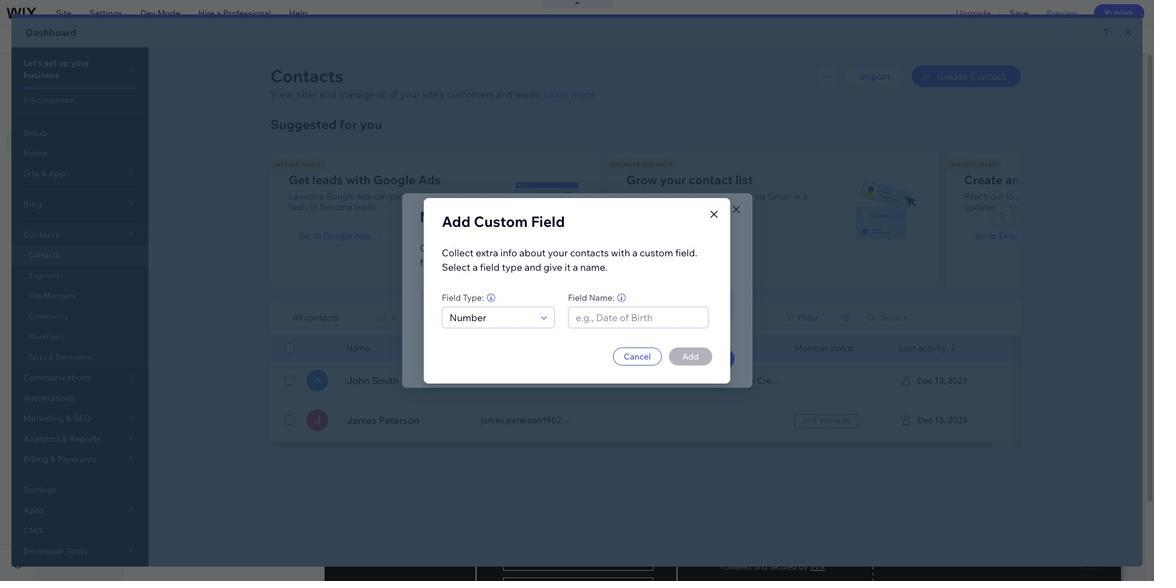 Task type: vqa. For each thing, say whether or not it's contained in the screenshot.
site associated with Site
yes



Task type: locate. For each thing, give the bounding box(es) containing it.
site down site pages and menu
[[51, 97, 67, 108]]

tools button
[[1033, 27, 1090, 53]]

1 horizontal spatial menu
[[121, 66, 147, 78]]

save button
[[1000, 0, 1038, 26]]

1 vertical spatial menu
[[68, 97, 91, 108]]

0 horizontal spatial pages
[[72, 66, 100, 78]]

preview button
[[1038, 0, 1087, 26]]

preview
[[1047, 8, 1078, 19]]

pages right blog
[[157, 97, 181, 108]]

0 vertical spatial site
[[56, 8, 71, 19]]

upgrade
[[956, 8, 991, 19]]

site down blog
[[51, 66, 70, 78]]

site for site
[[56, 8, 71, 19]]

blog
[[45, 35, 69, 46]]

settings
[[89, 8, 122, 19]]

1 vertical spatial site
[[51, 66, 70, 78]]

menu
[[121, 66, 147, 78], [68, 97, 91, 108]]

site
[[56, 8, 71, 19], [51, 66, 70, 78], [51, 97, 67, 108]]

0 vertical spatial menu
[[121, 66, 147, 78]]

1 vertical spatial pages
[[157, 97, 181, 108]]

menu down site pages and menu
[[68, 97, 91, 108]]

mode
[[158, 8, 180, 19]]

100% button
[[983, 27, 1033, 53]]

domain
[[377, 35, 407, 46]]

menu right and
[[121, 66, 147, 78]]

pages left and
[[72, 66, 100, 78]]

0 horizontal spatial menu
[[68, 97, 91, 108]]

2 vertical spatial site
[[51, 97, 67, 108]]

connect
[[322, 35, 355, 46]]

site up blog
[[56, 8, 71, 19]]

pages
[[72, 66, 100, 78], [157, 97, 181, 108]]

1 horizontal spatial pages
[[157, 97, 181, 108]]

tools
[[1058, 35, 1079, 46]]

0 vertical spatial pages
[[72, 66, 100, 78]]

search button
[[1091, 27, 1154, 53]]

site for site pages and menu
[[51, 66, 70, 78]]



Task type: describe. For each thing, give the bounding box(es) containing it.
hire a professional
[[198, 8, 271, 19]]

a
[[217, 8, 221, 19]]

hire
[[198, 8, 215, 19]]

pages for site
[[72, 66, 100, 78]]

search
[[1116, 35, 1143, 46]]

and
[[102, 66, 119, 78]]

site menu
[[51, 97, 91, 108]]

dev
[[140, 8, 156, 19]]

100%
[[1003, 35, 1024, 46]]

blog
[[137, 97, 155, 108]]

pages for blog
[[157, 97, 181, 108]]

https://www.wix.com/mysite
[[207, 35, 316, 46]]

publish button
[[1094, 4, 1144, 22]]

save
[[1009, 8, 1029, 19]]

https://www.wix.com/mysite connect your domain
[[207, 35, 407, 46]]

help
[[289, 8, 308, 19]]

dev mode
[[140, 8, 180, 19]]

professional
[[223, 8, 271, 19]]

blog pages
[[137, 97, 181, 108]]

site pages and menu
[[51, 66, 147, 78]]

your
[[357, 35, 375, 46]]

site for site menu
[[51, 97, 67, 108]]

publish
[[1105, 8, 1134, 19]]



